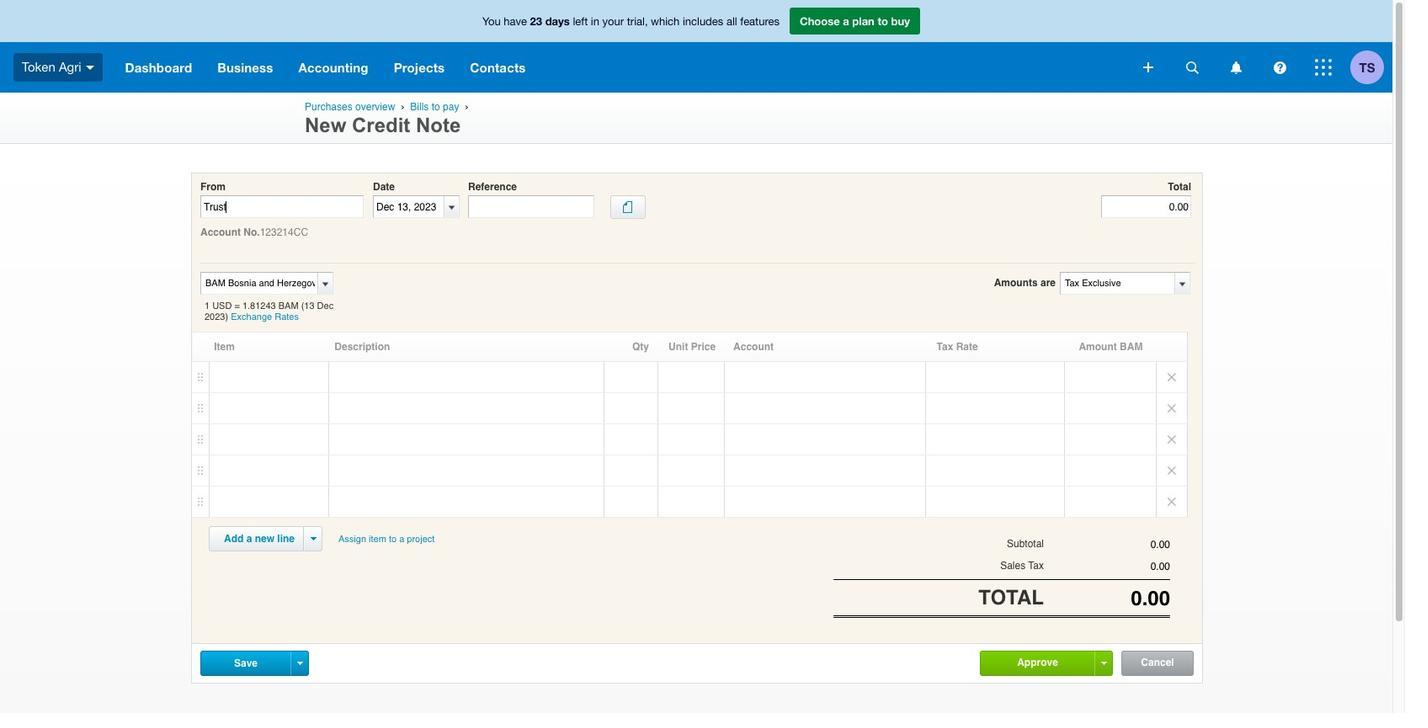 Task type: locate. For each thing, give the bounding box(es) containing it.
assign
[[339, 534, 366, 545]]

tax right sales
[[1029, 560, 1044, 572]]

tax left rate
[[937, 341, 954, 353]]

2 delete line item image from the top
[[1157, 425, 1187, 455]]

save
[[234, 658, 258, 670]]

1 delete line item image from the top
[[1157, 362, 1187, 393]]

2023
[[205, 312, 225, 323]]

price
[[691, 341, 716, 353]]

description
[[335, 341, 390, 353]]

› right 'pay'
[[465, 101, 469, 112]]

business
[[218, 60, 273, 75]]

)
[[225, 312, 228, 323]]

1 horizontal spatial ›
[[465, 101, 469, 112]]

a
[[843, 14, 850, 28], [246, 533, 252, 545], [399, 534, 404, 545]]

2 vertical spatial delete line item image
[[1157, 487, 1187, 517]]

contacts button
[[458, 42, 539, 93]]

account right price
[[734, 341, 774, 353]]

to right item
[[389, 534, 397, 545]]

account
[[200, 227, 241, 238], [734, 341, 774, 353]]

item
[[369, 534, 386, 545]]

3 delete line item image from the top
[[1157, 487, 1187, 517]]

svg image
[[1316, 59, 1332, 76], [1186, 61, 1199, 74], [1274, 61, 1286, 74], [1144, 62, 1154, 72]]

1 vertical spatial bam
[[1120, 341, 1143, 353]]

rates
[[275, 312, 299, 323]]

1 vertical spatial to
[[432, 101, 440, 113]]

credit
[[352, 114, 410, 136]]

0 vertical spatial account
[[200, 227, 241, 238]]

which
[[651, 15, 680, 28]]

new
[[305, 114, 346, 136]]

project
[[407, 534, 435, 545]]

plan
[[853, 14, 875, 28]]

0 vertical spatial delete line item image
[[1157, 362, 1187, 393]]

0 horizontal spatial svg image
[[86, 65, 94, 70]]

svg image
[[1231, 61, 1242, 74], [86, 65, 94, 70]]

delete line item image
[[1157, 393, 1187, 424], [1157, 425, 1187, 455]]

bam right amount
[[1120, 341, 1143, 353]]

bam up rates
[[279, 301, 299, 312]]

assign item to a project link
[[331, 527, 442, 553]]

None text field
[[201, 273, 315, 294], [1061, 273, 1174, 294], [1044, 539, 1171, 551], [1044, 587, 1171, 610], [201, 273, 315, 294], [1061, 273, 1174, 294], [1044, 539, 1171, 551], [1044, 587, 1171, 610]]

None text field
[[200, 196, 364, 218], [1044, 561, 1171, 573], [200, 196, 364, 218], [1044, 561, 1171, 573]]

banner
[[0, 0, 1393, 93]]

0 vertical spatial delete line item image
[[1157, 393, 1187, 424]]

rate
[[956, 341, 978, 353]]

Reference text field
[[468, 196, 595, 218]]

Date text field
[[374, 196, 444, 217]]

1 horizontal spatial to
[[432, 101, 440, 113]]

amount bam
[[1079, 341, 1143, 353]]

0 vertical spatial tax
[[937, 341, 954, 353]]

total
[[979, 586, 1044, 609]]

qty
[[632, 341, 649, 353]]

token
[[22, 60, 55, 74]]

a left plan
[[843, 14, 850, 28]]

line
[[277, 533, 295, 545]]

subtotal
[[1007, 538, 1044, 550]]

›
[[401, 101, 405, 112], [465, 101, 469, 112]]

1 horizontal spatial bam
[[1120, 341, 1143, 353]]

banner containing ts
[[0, 0, 1393, 93]]

1 horizontal spatial account
[[734, 341, 774, 353]]

2 horizontal spatial a
[[843, 14, 850, 28]]

tax
[[937, 341, 954, 353], [1029, 560, 1044, 572]]

a for new
[[246, 533, 252, 545]]

more add line options... image
[[310, 537, 316, 541]]

2 horizontal spatial to
[[878, 14, 888, 28]]

a left the project
[[399, 534, 404, 545]]

1 horizontal spatial tax
[[1029, 560, 1044, 572]]

you
[[483, 15, 501, 28]]

123214cc
[[260, 227, 308, 238]]

all
[[727, 15, 738, 28]]

account no. 123214cc
[[200, 227, 308, 238]]

date
[[373, 181, 395, 193]]

add a new line link
[[214, 527, 305, 551]]

svg image inside token agri popup button
[[86, 65, 94, 70]]

purchases overview › bills to pay › new credit note
[[305, 101, 472, 136]]

from
[[200, 181, 226, 193]]

your
[[603, 15, 624, 28]]

amounts
[[994, 277, 1038, 289]]

1.81243
[[243, 301, 276, 312]]

0 horizontal spatial account
[[200, 227, 241, 238]]

left
[[573, 15, 588, 28]]

days
[[545, 14, 570, 28]]

bam
[[279, 301, 299, 312], [1120, 341, 1143, 353]]

2 vertical spatial to
[[389, 534, 397, 545]]

0 horizontal spatial tax
[[937, 341, 954, 353]]

account left 'no.' at the top left of page
[[200, 227, 241, 238]]

0 vertical spatial to
[[878, 14, 888, 28]]

to
[[878, 14, 888, 28], [432, 101, 440, 113], [389, 534, 397, 545]]

new
[[255, 533, 275, 545]]

1 delete line item image from the top
[[1157, 393, 1187, 424]]

13 dec 2023
[[205, 301, 334, 323]]

accounting
[[299, 60, 369, 75]]

a inside banner
[[843, 14, 850, 28]]

usd
[[212, 301, 232, 312]]

1 vertical spatial delete line item image
[[1157, 425, 1187, 455]]

0 horizontal spatial to
[[389, 534, 397, 545]]

› left bills
[[401, 101, 405, 112]]

to left buy
[[878, 14, 888, 28]]

1 vertical spatial tax
[[1029, 560, 1044, 572]]

1 › from the left
[[401, 101, 405, 112]]

token agri
[[22, 60, 81, 74]]

0 horizontal spatial a
[[246, 533, 252, 545]]

a left new
[[246, 533, 252, 545]]

0 vertical spatial bam
[[279, 301, 299, 312]]

dashboard
[[125, 60, 192, 75]]

exchange rates link
[[231, 312, 299, 323]]

delete line item image
[[1157, 362, 1187, 393], [1157, 456, 1187, 486], [1157, 487, 1187, 517]]

1 vertical spatial delete line item image
[[1157, 456, 1187, 486]]

to left 'pay'
[[432, 101, 440, 113]]

1 vertical spatial account
[[734, 341, 774, 353]]

2 delete line item image from the top
[[1157, 456, 1187, 486]]

1
[[205, 301, 210, 312]]

=
[[235, 301, 240, 312]]

(
[[301, 301, 304, 312]]

purchases
[[305, 101, 353, 113]]

0 horizontal spatial ›
[[401, 101, 405, 112]]



Task type: vqa. For each thing, say whether or not it's contained in the screenshot.
features
yes



Task type: describe. For each thing, give the bounding box(es) containing it.
sales
[[1001, 560, 1026, 572]]

approve
[[1018, 657, 1059, 669]]

dec
[[317, 301, 334, 312]]

note
[[416, 114, 461, 136]]

more approve options... image
[[1101, 662, 1107, 665]]

item
[[214, 341, 235, 353]]

ts button
[[1351, 42, 1393, 93]]

includes
[[683, 15, 724, 28]]

agri
[[59, 60, 81, 74]]

add
[[224, 533, 244, 545]]

cancel button
[[1123, 652, 1193, 675]]

) exchange rates
[[225, 312, 299, 323]]

0 horizontal spatial bam
[[279, 301, 299, 312]]

ts
[[1360, 59, 1376, 75]]

amounts are
[[994, 277, 1056, 289]]

overview
[[355, 101, 395, 113]]

account for account no. 123214cc
[[200, 227, 241, 238]]

dashboard link
[[112, 42, 205, 93]]

token agri button
[[0, 42, 112, 93]]

sales tax
[[1001, 560, 1044, 572]]

2 › from the left
[[465, 101, 469, 112]]

approve link
[[981, 652, 1095, 675]]

features
[[741, 15, 780, 28]]

more save options... image
[[297, 662, 303, 665]]

accounting button
[[286, 42, 381, 93]]

tax rate
[[937, 341, 978, 353]]

reference
[[468, 181, 517, 193]]

bills to pay link
[[410, 101, 459, 113]]

buy
[[892, 14, 910, 28]]

unit
[[669, 341, 688, 353]]

trial,
[[627, 15, 648, 28]]

cancel
[[1141, 657, 1175, 669]]

are
[[1041, 277, 1056, 289]]

exchange
[[231, 312, 272, 323]]

choose
[[800, 14, 840, 28]]

1 horizontal spatial a
[[399, 534, 404, 545]]

in
[[591, 15, 600, 28]]

23
[[530, 14, 542, 28]]

unit price
[[669, 341, 716, 353]]

business button
[[205, 42, 286, 93]]

purchases overview link
[[305, 101, 395, 113]]

amount
[[1079, 341, 1117, 353]]

contacts
[[470, 60, 526, 75]]

save link
[[201, 652, 291, 675]]

bills
[[410, 101, 429, 113]]

1 usd = 1.81243 bam (
[[205, 301, 304, 312]]

projects button
[[381, 42, 458, 93]]

1 horizontal spatial svg image
[[1231, 61, 1242, 74]]

add a new line
[[224, 533, 295, 545]]

to inside purchases overview › bills to pay › new credit note
[[432, 101, 440, 113]]

assign item to a project
[[339, 534, 435, 545]]

no.
[[244, 227, 260, 238]]

pay
[[443, 101, 459, 113]]

projects
[[394, 60, 445, 75]]

total
[[1168, 181, 1192, 193]]

have
[[504, 15, 527, 28]]

13
[[304, 301, 315, 312]]

a for plan
[[843, 14, 850, 28]]

you have 23 days left in your trial, which includes all features
[[483, 14, 780, 28]]

Total text field
[[1102, 196, 1192, 218]]

account for account
[[734, 341, 774, 353]]

choose a plan to buy
[[800, 14, 910, 28]]



